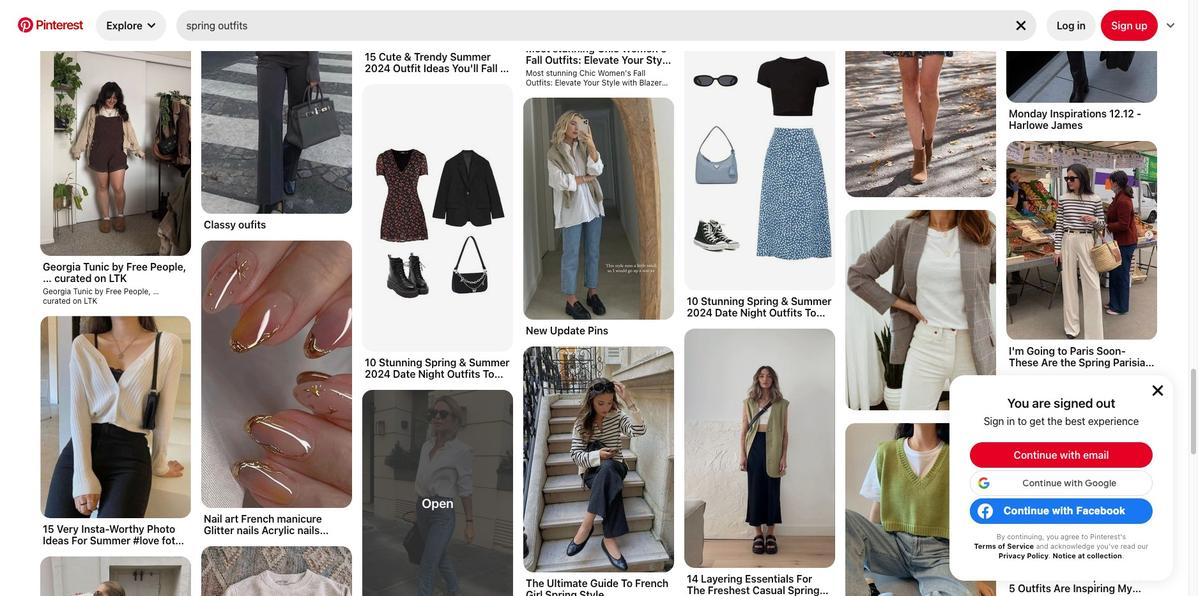 Task type: describe. For each thing, give the bounding box(es) containing it.
1 horizontal spatial outfit
[[735, 1, 763, 13]]

summer inside 10 trendy outfits to copy this summer - society19
[[66, 8, 107, 20]]

terms
[[974, 543, 996, 551]]

with
[[390, 74, 413, 86]]

the inside 14 layering essentials for the freshest casual sprin
[[687, 585, 705, 597]]

sign up
[[1112, 20, 1148, 31]]

inspirations
[[1050, 108, 1107, 120]]

going
[[1027, 346, 1055, 357]]

experience
[[1088, 416, 1139, 428]]

1 horizontal spatial on
[[94, 273, 106, 284]]

best
[[1065, 416, 1086, 428]]

most stunning chic women's fall outfits: elevate your style with blazer fashion | button
[[526, 43, 672, 77]]

acknowledge
[[1051, 543, 1095, 551]]

15 cute & trendy summer 2024 outfit ideas you'll fall in love with
[[365, 51, 509, 86]]

copy
[[143, 0, 168, 8]]

with inside continue with email button
[[1060, 450, 1081, 461]]

new inside i live in new york, and these 5 outfits are inspiring my spring wardrobe
[[1048, 572, 1069, 584]]

summer inside '15 cute & trendy summer 2024 outfit ideas you'll fall in love with'
[[450, 51, 491, 63]]

you are signed out sign in to get the best experience
[[984, 396, 1139, 428]]

💌 1. new customer get 7% off [code: 7off]💌 2. buy 2 and get 10% off [code: 10off]💌 3. buy 3 and get 15% off [code: 15off] note: this vest is in short and thin style, you can match it with t-shirt, blouse, wearing a high waist jeans or skirt. please pay attention to it before you make a order. image
[[846, 424, 996, 597]]

0 horizontal spatial stunning
[[379, 357, 422, 369]]

outfits inside i live in new york, and these 5 outfits are inspiring my spring wardrobe
[[1018, 584, 1051, 595]]

live
[[1015, 572, 1034, 584]]

spring inside i live in new york, and these 5 outfits are inspiring my spring wardrobe
[[1009, 595, 1041, 597]]

outfits: for most stunning chic women's fall outfits: elevate your style with blazer fashion | https://www.youtube.com/watch?v=cu- rxi_enww
[[526, 78, 553, 88]]

most stunning chic women's fall outfits: elevate your style with blazer fashion |
[[526, 43, 671, 77]]

collection
[[1087, 552, 1122, 561]]

you
[[1047, 533, 1059, 541]]

fall for most stunning chic women's fall outfits: elevate your style with blazer fashion |
[[526, 54, 543, 66]]

the inside i'm going to paris soon- these are the spring parisian outfits i want to recreate
[[1061, 357, 1076, 369]]

out
[[1096, 396, 1116, 411]]

log
[[1057, 20, 1075, 31]]

to inside 10 trendy outfits to copy this summer - society19
[[129, 0, 140, 8]]

monday
[[1009, 108, 1048, 120]]

chic for most stunning chic women's fall outfits: elevate your style with blazer fashion | https://www.youtube.com/watch?v=cu- rxi_enww
[[580, 68, 596, 78]]

harlowe
[[1009, 120, 1049, 131]]

the inside you are signed out sign in to get the best experience
[[1048, 416, 1063, 428]]

layering
[[701, 574, 743, 585]]

to inside by continuing, you agree to pinterest's terms of service and acknowledge you've read our privacy policy . notice at collection .
[[1082, 533, 1088, 541]]

notice at collection link
[[1053, 552, 1122, 561]]

pinterest's
[[1091, 533, 1126, 541]]

most stunning chic women's fall outfits: elevate your style with blazer fashion | https://www.youtube.com/watch?v=cu-rxi_enww image
[[523, 0, 674, 38]]

the ultimate guide to french girl spring style
[[526, 578, 669, 597]]

policy
[[1027, 552, 1049, 561]]

new update pins image
[[523, 98, 674, 320]]

1 horizontal spatial by
[[112, 261, 124, 273]]

signed
[[1054, 396, 1093, 411]]

14
[[687, 574, 699, 585]]

recreate
[[1090, 369, 1133, 380]]

these inside i'm going to paris soon- these are the spring parisian outfits i want to recreate
[[1009, 357, 1039, 369]]

1 horizontal spatial free
[[126, 261, 148, 273]]

cute
[[379, 51, 402, 63]]

girl
[[526, 590, 543, 597]]

continue for continue with email
[[1014, 450, 1058, 461]]

facebook
[[1082, 506, 1130, 517]]

guide
[[590, 578, 619, 590]]

2 horizontal spatial 10
[[687, 296, 699, 307]]

most stunning chic women's fall outfits: elevate your style with blazer fashion | https://www.youtube.com/watch?v=cu- rxi_enww button
[[526, 68, 672, 116]]

1 vertical spatial by
[[95, 287, 104, 297]]

1 vertical spatial curated
[[43, 297, 71, 306]]

i inside i'm going to paris soon- these are the spring parisian outfits i want to recreate
[[1045, 369, 1048, 380]]

1 vertical spatial 10 stunning spring & summer 2024 date night outfits to wear right now
[[365, 357, 510, 392]]

classy oufits
[[204, 219, 266, 231]]

1 vertical spatial tunic
[[73, 287, 93, 297]]

1 horizontal spatial 10 stunning spring & summer 2024 date night outfits to wear right now image
[[684, 23, 835, 291]]

2 horizontal spatial &
[[781, 296, 789, 307]]

2 georgia from the top
[[43, 287, 71, 297]]

1 vertical spatial ltk
[[84, 297, 97, 306]]

fashion for most stunning chic women's fall outfits: elevate your style with blazer fashion | https://www.youtube.com/watch?v=cu- rxi_enww
[[526, 88, 554, 97]]

i live in new york, and these 5 outfits are inspiring my spring wardrobe
[[1009, 572, 1150, 597]]

0 vertical spatial date
[[715, 307, 738, 319]]

pinterest link
[[10, 17, 91, 32]]

parisian
[[1113, 357, 1152, 369]]

15 cute & trendy summer 2024 outfit ideas you'll fall in love with image
[[362, 0, 513, 46]]

continue with facebook
[[1010, 506, 1130, 517]]

for
[[797, 574, 813, 585]]

i'm going to paris soon- these are the spring parisian outfits i want to recreate image
[[1007, 141, 1157, 341]]

pins
[[588, 325, 609, 337]]

2 vertical spatial 10
[[365, 357, 376, 369]]

read
[[1121, 543, 1136, 551]]

pinterest button
[[10, 17, 91, 34]]

1 vertical spatial date
[[393, 369, 416, 380]]

2024 inside '15 cute & trendy summer 2024 outfit ideas you'll fall in love with'
[[365, 63, 391, 74]]

1 vertical spatial 2024
[[687, 307, 713, 319]]

0 vertical spatial curated
[[54, 273, 92, 284]]

paris
[[1070, 346, 1094, 357]]

trendy inside 10 trendy outfits to copy this summer - society19
[[57, 0, 90, 8]]

essentials inside 14 layering essentials for the freshest casual sprin
[[745, 574, 794, 585]]

are inside i'm going to paris soon- these are the spring parisian outfits i want to recreate
[[1041, 357, 1058, 369]]

love
[[365, 74, 388, 86]]

continue with email button
[[970, 443, 1153, 468]]

classy oufits image
[[201, 0, 352, 214]]

our
[[1138, 543, 1149, 551]]

spring inside i'm going to paris soon- these are the spring parisian outfits i want to recreate
[[1079, 357, 1111, 369]]

are inside i live in new york, and these 5 outfits are inspiring my spring wardrobe
[[1054, 584, 1071, 595]]

your for most stunning chic women's fall outfits: elevate your style with blazer fashion |
[[622, 54, 644, 66]]

pinterest
[[36, 17, 83, 32]]

most stunning chic women's fall outfits: elevate your style with blazer fashion | https://www.youtube.com/watch?v=cu- rxi_enww
[[526, 68, 668, 116]]

Search text field
[[186, 10, 1003, 41]]

are
[[1032, 396, 1051, 411]]

style for most stunning chic women's fall outfits: elevate your style with blazer fashion |
[[646, 54, 671, 66]]

style for most stunning chic women's fall outfits: elevate your style with blazer fashion | https://www.youtube.com/watch?v=cu- rxi_enww
[[602, 78, 620, 88]]

fashion for most stunning chic women's fall outfits: elevate your style with blazer fashion |
[[582, 66, 619, 77]]

blazer for most stunning chic women's fall outfits: elevate your style with blazer fashion | https://www.youtube.com/watch?v=cu- rxi_enww
[[639, 78, 662, 88]]

york,
[[1072, 572, 1097, 584]]

my
[[1118, 584, 1133, 595]]

i'm
[[1009, 346, 1024, 357]]

14 layering essentials for the freshest casual sprin
[[687, 574, 820, 597]]

outfits: for most stunning chic women's fall outfits: elevate your style with blazer fashion |
[[545, 54, 582, 66]]

you've
[[1097, 543, 1119, 551]]

you
[[1008, 396, 1029, 411]]

style inside the ultimate guide to french girl spring style
[[580, 590, 604, 597]]

open button
[[362, 390, 513, 597]]

georgia tunic by free people, … curated on ltk image
[[40, 30, 191, 256]]

i live in new york, and these 5 outfits are inspiring my spring wardrobe image
[[1007, 379, 1157, 568]]

0 horizontal spatial 10 stunning spring & summer 2024 date night outfits to wear right now image
[[362, 84, 513, 352]]

society19
[[116, 8, 164, 20]]

monday inspirations 12.12 - harlowe james
[[1009, 108, 1142, 131]]

notice
[[1053, 552, 1076, 561]]

log in
[[1057, 20, 1086, 31]]

by continuing, you agree to pinterest's terms of service and acknowledge you've read our privacy policy . notice at collection .
[[974, 533, 1149, 561]]

at
[[1078, 552, 1085, 561]]

to inside you are signed out sign in to get the best experience
[[1018, 416, 1027, 428]]

outfit inside '15 cute & trendy summer 2024 outfit ideas you'll fall in love with'
[[393, 63, 421, 74]]

get
[[1030, 416, 1045, 428]]

1 vertical spatial free
[[106, 287, 122, 297]]

your for most stunning chic women's fall outfits: elevate your style with blazer fashion | https://www.youtube.com/watch?v=cu- rxi_enww
[[583, 78, 600, 88]]

the inside the ultimate guide to french girl spring style
[[526, 578, 544, 590]]

i'm going to paris soon- these are the spring parisian outfits i want to recreate
[[1009, 346, 1152, 380]]

capsule wardrobe: consume less and be more mindful shopping image
[[201, 547, 352, 597]]

2 . from the left
[[1122, 552, 1124, 561]]

agree
[[1061, 533, 1080, 541]]

the ultimate guide to french girl spring style image
[[523, 347, 674, 573]]

to right want
[[1078, 369, 1088, 380]]

0 horizontal spatial on
[[73, 297, 82, 306]]

sign up button
[[1101, 10, 1158, 41]]

chic for most stunning chic women's fall outfits: elevate your style with blazer fashion |
[[598, 43, 619, 54]]

spring inside the ultimate guide to french girl spring style
[[545, 590, 577, 597]]



Task type: locate. For each thing, give the bounding box(es) containing it.
chic inside most stunning chic women's fall outfits: elevate your style with blazer fashion | https://www.youtube.com/watch?v=cu- rxi_enww
[[580, 68, 596, 78]]

1 most from the top
[[526, 43, 550, 54]]

12.12
[[1110, 108, 1134, 120]]

1 vertical spatial on
[[73, 297, 82, 306]]

and left my
[[1099, 572, 1117, 584]]

fall inside '15 cute & trendy summer 2024 outfit ideas you'll fall in love with'
[[481, 63, 498, 74]]

in inside i live in new york, and these 5 outfits are inspiring my spring wardrobe
[[1037, 572, 1045, 584]]

your up most stunning chic women's fall outfits: elevate your style with blazer fashion | https://www.youtube.com/watch?v=cu- rxi_enww button
[[622, 54, 644, 66]]

monday inspirations 12.12 - harlowe james button
[[1007, 0, 1157, 131], [1007, 103, 1157, 131], [1009, 108, 1155, 131]]

the
[[526, 578, 544, 590], [687, 585, 705, 597]]

are left paris
[[1041, 357, 1058, 369]]

fall inside most stunning chic women's fall outfits: elevate your style with blazer fashion |
[[526, 54, 543, 66]]

0 vertical spatial wear
[[687, 319, 712, 330]]

in right you'll
[[500, 63, 509, 74]]

most down the 'search' text box
[[526, 43, 550, 54]]

0 horizontal spatial right
[[392, 380, 418, 392]]

10 inside 10 trendy outfits to copy this summer - society19
[[43, 0, 54, 8]]

0 horizontal spatial .
[[1049, 552, 1051, 561]]

1 horizontal spatial blazer
[[639, 78, 662, 88]]

0 horizontal spatial |
[[556, 88, 558, 97]]

georgia tunic by free people, … curated on ltk georgia tunic by free people, … curated on ltk
[[43, 261, 186, 306]]

outfits inside i'm going to paris soon- these are the spring parisian outfits i want to recreate
[[1009, 369, 1042, 380]]

1 vertical spatial people,
[[124, 287, 151, 297]]

fashion up rxi_enww
[[526, 88, 554, 97]]

women's
[[622, 43, 667, 54], [598, 68, 631, 78]]

most
[[526, 43, 550, 54], [526, 68, 544, 78]]

outfits: up rxi_enww
[[526, 78, 553, 88]]

explore
[[106, 20, 143, 31]]

1 vertical spatial night
[[418, 369, 445, 380]]

want
[[1050, 369, 1075, 380]]

most inside most stunning chic women's fall outfits: elevate your style with blazer fashion |
[[526, 43, 550, 54]]

0 horizontal spatial outfit
[[393, 63, 421, 74]]

1 vertical spatial outfits:
[[526, 78, 553, 88]]

to left the get
[[1018, 416, 1027, 428]]

with
[[526, 66, 547, 77], [622, 78, 637, 88], [1060, 450, 1081, 461], [1058, 506, 1080, 517]]

fashion inside most stunning chic women's fall outfits: elevate your style with blazer fashion | https://www.youtube.com/watch?v=cu- rxi_enww
[[526, 88, 554, 97]]

georgia tunic by free people, … curated on ltk button
[[43, 261, 189, 284], [43, 287, 189, 306]]

2 horizontal spatial -
[[1137, 108, 1142, 120]]

1 horizontal spatial fall
[[526, 54, 543, 66]]

1 horizontal spatial now
[[743, 319, 764, 330]]

to left paris
[[1058, 346, 1068, 357]]

1 vertical spatial fashion
[[526, 88, 554, 97]]

1 vertical spatial georgia
[[43, 287, 71, 297]]

spring
[[701, 1, 732, 13], [747, 296, 779, 307], [1079, 357, 1111, 369], [425, 357, 457, 369], [545, 590, 577, 597], [1009, 595, 1041, 597]]

trendy inside '15 cute & trendy summer 2024 outfit ideas you'll fall in love with'
[[414, 51, 448, 63]]

- inside monday inspirations 12.12 - harlowe james
[[1137, 108, 1142, 120]]

style inside most stunning chic women's fall outfits: elevate your style with blazer fashion |
[[646, 54, 671, 66]]

georgia
[[43, 261, 81, 273], [43, 287, 71, 297]]

2 pin image from the top
[[848, 411, 994, 413]]

0 vertical spatial these
[[1009, 357, 1039, 369]]

outfits:
[[545, 54, 582, 66], [526, 78, 553, 88]]

i live in new york, and these 5 outfits are inspiring my spring wardrobe button
[[1007, 379, 1157, 597], [1007, 567, 1157, 597], [1009, 572, 1155, 597]]

monday inspirations 12.12 - harlowe james image
[[1007, 0, 1157, 103]]

1 georgia from the top
[[43, 261, 81, 273]]

chic inside most stunning chic women's fall outfits: elevate your style with blazer fashion |
[[598, 43, 619, 54]]

elevate inside most stunning chic women's fall outfits: elevate your style with blazer fashion |
[[584, 54, 619, 66]]

privacy
[[999, 552, 1025, 561]]

0 vertical spatial outfits:
[[545, 54, 582, 66]]

in inside you are signed out sign in to get the best experience
[[1007, 416, 1015, 428]]

to
[[1058, 346, 1068, 357], [1078, 369, 1088, 380], [1018, 416, 1027, 428], [1082, 533, 1088, 541]]

to right agree at the right of the page
[[1082, 533, 1088, 541]]

trendy up pinterest
[[57, 0, 90, 8]]

these inside i live in new york, and these 5 outfits are inspiring my spring wardrobe
[[1120, 572, 1150, 584]]

the ultimate guide to french girl spring style button
[[523, 347, 674, 597], [523, 573, 674, 597], [526, 578, 672, 597]]

0 horizontal spatial sign
[[984, 416, 1004, 428]]

sign inside sign up button
[[1112, 20, 1133, 31]]

0 horizontal spatial date
[[393, 369, 416, 380]]

fall right you'll
[[481, 63, 498, 74]]

0 horizontal spatial blazer
[[549, 66, 580, 77]]

1 vertical spatial style
[[602, 78, 620, 88]]

1 horizontal spatial night
[[740, 307, 767, 319]]

facebook image
[[980, 508, 992, 520]]

1 horizontal spatial new
[[1048, 572, 1069, 584]]

0 vertical spatial essentials
[[765, 1, 814, 13]]

new update pins button
[[523, 98, 674, 337], [523, 320, 674, 337], [526, 325, 672, 337]]

elevate up most stunning chic women's fall outfits: elevate your style with blazer fashion | https://www.youtube.com/watch?v=cu- rxi_enww button
[[584, 54, 619, 66]]

you'll
[[452, 63, 479, 74]]

stunning inside most stunning chic women's fall outfits: elevate your style with blazer fashion |
[[553, 43, 595, 54]]

0 vertical spatial new
[[526, 325, 548, 337]]

stunning inside most stunning chic women's fall outfits: elevate your style with blazer fashion | https://www.youtube.com/watch?v=cu- rxi_enww
[[546, 68, 577, 78]]

1 vertical spatial &
[[781, 296, 789, 307]]

continue with facebook button
[[970, 499, 1153, 525]]

14 layering essentials for the freshest casual sprin button
[[684, 329, 835, 597], [684, 569, 835, 597], [687, 574, 833, 597]]

continue with email
[[1014, 450, 1109, 461]]

| for most stunning chic women's fall outfits: elevate your style with blazer fashion | https://www.youtube.com/watch?v=cu- rxi_enww
[[556, 88, 558, 97]]

1 horizontal spatial i
[[1045, 369, 1048, 380]]

to inside the ultimate guide to french girl spring style
[[621, 578, 633, 590]]

2 georgia tunic by free people, … curated on ltk button from the top
[[43, 287, 189, 306]]

15 very insta-worthy photo ideas for summer #love fotos 15 very insta-worthy photo ideas to spice up your feed… | summer pictures, summer photos, summer photography image
[[40, 316, 191, 520]]

elevate inside most stunning chic women's fall outfits: elevate your style with blazer fashion | https://www.youtube.com/watch?v=cu- rxi_enww
[[555, 78, 581, 88]]

0 vertical spatial georgia tunic by free people, … curated on ltk button
[[43, 261, 189, 284]]

| up rxi_enww
[[556, 88, 558, 97]]

10 stunning spring & summer 2024 date night outfits to wear right now image
[[684, 23, 835, 291], [362, 84, 513, 352]]

women's for most stunning chic women's fall outfits: elevate your style with blazer fashion |
[[622, 43, 667, 54]]

update
[[550, 325, 585, 337]]

1 horizontal spatial -
[[817, 1, 822, 13]]

&
[[404, 51, 411, 63], [781, 296, 789, 307], [459, 357, 466, 369]]

with inside most stunning chic women's fall outfits: elevate your style with blazer fashion |
[[526, 66, 547, 77]]

in right 'log'
[[1077, 20, 1086, 31]]

women's inside most stunning chic women's fall outfits: elevate your style with blazer fashion | https://www.youtube.com/watch?v=cu- rxi_enww
[[598, 68, 631, 78]]

fall inside most stunning chic women's fall outfits: elevate your style with blazer fashion | https://www.youtube.com/watch?v=cu- rxi_enww
[[633, 68, 646, 78]]

continue up continuing,
[[1010, 506, 1055, 517]]

with inside most stunning chic women's fall outfits: elevate your style with blazer fashion | https://www.youtube.com/watch?v=cu- rxi_enww
[[622, 78, 637, 88]]

0 horizontal spatial your
[[583, 78, 600, 88]]

open
[[422, 496, 454, 511]]

of
[[998, 543, 1006, 551]]

1 horizontal spatial |
[[622, 66, 625, 77]]

your inside most stunning chic women's fall outfits: elevate your style with blazer fashion |
[[622, 54, 644, 66]]

are left york,
[[1054, 584, 1071, 595]]

outfits: inside most stunning chic women's fall outfits: elevate your style with blazer fashion |
[[545, 54, 582, 66]]

outfits inside 10 trendy outfits to copy this summer - society19
[[93, 0, 126, 8]]

12
[[687, 1, 698, 13]]

pin image
[[848, 197, 994, 200], [848, 411, 994, 413]]

1 vertical spatial now
[[420, 380, 442, 392]]

0 vertical spatial …
[[43, 273, 52, 284]]

2 vertical spatial &
[[459, 357, 466, 369]]

fashion up https://www.youtube.com/watch?v=cu-
[[582, 66, 619, 77]]

1 . from the left
[[1049, 552, 1051, 561]]

i left live
[[1009, 572, 1012, 584]]

fall up https://www.youtube.com/watch?v=cu-
[[633, 68, 646, 78]]

continuing,
[[1007, 533, 1045, 541]]

women's down 'most stunning chic women's fall outfits: elevate your style with blazer fashion | https://www.youtube.com/watch?v=cu-rxi_enww' image
[[622, 43, 667, 54]]

15
[[365, 51, 376, 63]]

blazer down most stunning chic women's fall outfits: elevate your style with blazer fashion | button
[[639, 78, 662, 88]]

1 vertical spatial chic
[[580, 68, 596, 78]]

fashion
[[582, 66, 619, 77], [526, 88, 554, 97]]

1 horizontal spatial these
[[1120, 572, 1150, 584]]

1 horizontal spatial right
[[715, 319, 740, 330]]

0 vertical spatial people,
[[150, 261, 186, 273]]

and inside i live in new york, and these 5 outfits are inspiring my spring wardrobe
[[1099, 572, 1117, 584]]

sign
[[1112, 20, 1133, 31], [984, 416, 1004, 428]]

1 horizontal spatial wear
[[687, 319, 712, 330]]

fashion inside most stunning chic women's fall outfits: elevate your style with blazer fashion |
[[582, 66, 619, 77]]

| inside most stunning chic women's fall outfits: elevate your style with blazer fashion |
[[622, 66, 625, 77]]

0 horizontal spatial night
[[418, 369, 445, 380]]

outfit right 12
[[735, 1, 763, 13]]

with up rxi_enww
[[526, 66, 547, 77]]

0 vertical spatial stunning
[[553, 43, 595, 54]]

0 horizontal spatial …
[[43, 273, 52, 284]]

fall for most stunning chic women's fall outfits: elevate your style with blazer fashion | https://www.youtube.com/watch?v=cu- rxi_enww
[[633, 68, 646, 78]]

in inside log in "button"
[[1077, 20, 1086, 31]]

outfits: up most stunning chic women's fall outfits: elevate your style with blazer fashion | https://www.youtube.com/watch?v=cu- rxi_enww
[[545, 54, 582, 66]]

tunic
[[83, 261, 109, 273], [73, 287, 93, 297]]

ultimate
[[547, 578, 588, 590]]

now
[[743, 319, 764, 330], [420, 380, 442, 392]]

in down you at the right
[[1007, 416, 1015, 428]]

night
[[740, 307, 767, 319], [418, 369, 445, 380]]

essentials
[[765, 1, 814, 13], [745, 574, 794, 585]]

1 horizontal spatial date
[[715, 307, 738, 319]]

these down "read"
[[1120, 572, 1150, 584]]

nail art french manicure glitter nails acrylic nails ombre nails matte nails floral nails summer nai image
[[201, 241, 352, 509]]

log in button
[[1047, 10, 1096, 41]]

0 vertical spatial right
[[715, 319, 740, 330]]

email
[[1083, 450, 1109, 461]]

fall up rxi_enww
[[526, 54, 543, 66]]

your inside most stunning chic women's fall outfits: elevate your style with blazer fashion | https://www.youtube.com/watch?v=cu- rxi_enww
[[583, 78, 600, 88]]

1 horizontal spatial fashion
[[582, 66, 619, 77]]

continue inside button
[[1010, 506, 1055, 517]]

1 vertical spatial wear
[[365, 380, 390, 392]]

0 horizontal spatial &
[[404, 51, 411, 63]]

. left notice
[[1049, 552, 1051, 561]]

1 vertical spatial your
[[583, 78, 600, 88]]

0 horizontal spatial i
[[1009, 572, 1012, 584]]

pinterest image
[[18, 17, 33, 32]]

most for most stunning chic women's fall outfits: elevate your style with blazer fashion |
[[526, 43, 550, 54]]

continue down the get
[[1014, 450, 1058, 461]]

the right the get
[[1048, 416, 1063, 428]]

1 horizontal spatial stunning
[[701, 296, 744, 307]]

these left want
[[1009, 357, 1039, 369]]

i inside i live in new york, and these 5 outfits are inspiring my spring wardrobe
[[1009, 572, 1012, 584]]

elevate for most stunning chic women's fall outfits: elevate your style with blazer fashion | https://www.youtube.com/watch?v=cu- rxi_enww
[[555, 78, 581, 88]]

elevate
[[584, 54, 619, 66], [555, 78, 581, 88]]

the left freshest
[[687, 585, 705, 597]]

5
[[1009, 584, 1016, 595]]

1 horizontal spatial the
[[687, 585, 705, 597]]

0 horizontal spatial these
[[1009, 357, 1039, 369]]

trendy
[[57, 0, 90, 8], [414, 51, 448, 63]]

0 vertical spatial on
[[94, 273, 106, 284]]

to
[[129, 0, 140, 8], [805, 307, 817, 319], [483, 369, 494, 380], [621, 578, 633, 590]]

1 vertical spatial elevate
[[555, 78, 581, 88]]

with up https://www.youtube.com/watch?v=cu-
[[622, 78, 637, 88]]

. down "read"
[[1122, 552, 1124, 561]]

14 layering essentials for the freshest casual spring outfits image
[[684, 329, 835, 569]]

continue for continue with facebook
[[1010, 506, 1055, 517]]

these
[[1009, 357, 1039, 369], [1120, 572, 1150, 584]]

curated
[[54, 273, 92, 284], [43, 297, 71, 306]]

0 vertical spatial are
[[1041, 357, 1058, 369]]

chic up https://www.youtube.com/watch?v=cu-
[[580, 68, 596, 78]]

fall
[[526, 54, 543, 66], [481, 63, 498, 74], [633, 68, 646, 78]]

stunning for most stunning chic women's fall outfits: elevate your style with blazer fashion |
[[553, 43, 595, 54]]

1 vertical spatial i
[[1009, 572, 1012, 584]]

service
[[1007, 543, 1034, 551]]

with left email
[[1060, 450, 1081, 461]]

outfit left ideas
[[393, 63, 421, 74]]

blazer inside most stunning chic women's fall outfits: elevate your style with blazer fashion | https://www.youtube.com/watch?v=cu- rxi_enww
[[639, 78, 662, 88]]

and up policy
[[1036, 543, 1049, 551]]

0 horizontal spatial the
[[526, 578, 544, 590]]

soon-
[[1097, 346, 1126, 357]]

people,
[[150, 261, 186, 273], [124, 287, 151, 297]]

the
[[1061, 357, 1076, 369], [1048, 416, 1063, 428]]

1 vertical spatial trendy
[[414, 51, 448, 63]]

by
[[997, 533, 1005, 541]]

open link
[[362, 390, 513, 597]]

1 vertical spatial …
[[153, 287, 159, 297]]

1 vertical spatial are
[[1054, 584, 1071, 595]]

blazer inside most stunning chic women's fall outfits: elevate your style with blazer fashion |
[[549, 66, 580, 77]]

your up https://www.youtube.com/watch?v=cu-
[[583, 78, 600, 88]]

| inside most stunning chic women's fall outfits: elevate your style with blazer fashion | https://www.youtube.com/watch?v=cu- rxi_enww
[[556, 88, 558, 97]]

ltk
[[109, 273, 127, 284], [84, 297, 97, 306]]

the right going
[[1061, 357, 1076, 369]]

i left want
[[1045, 369, 1048, 380]]

with up agree at the right of the page
[[1058, 506, 1080, 517]]

stunning up rxi_enww
[[546, 68, 577, 78]]

1 vertical spatial right
[[392, 380, 418, 392]]

with inside the continue with facebook button
[[1058, 506, 1080, 517]]

2 most from the top
[[526, 68, 544, 78]]

1 horizontal spatial elevate
[[584, 54, 619, 66]]

1 horizontal spatial ltk
[[109, 273, 127, 284]]

0 horizontal spatial 10 stunning spring & summer 2024 date night outfits to wear right now
[[365, 357, 510, 392]]

continue inside continue with email button
[[1014, 450, 1058, 461]]

- inside 10 trendy outfits to copy this summer - society19
[[109, 8, 114, 20]]

0 vertical spatial sign
[[1112, 20, 1133, 31]]

chic down the 'search' text box
[[598, 43, 619, 54]]

oufits
[[238, 219, 266, 231]]

12 spring outfit essentials -
[[687, 1, 822, 13]]

outfits: inside most stunning chic women's fall outfits: elevate your style with blazer fashion | https://www.youtube.com/watch?v=cu- rxi_enww
[[526, 78, 553, 88]]

most up rxi_enww
[[526, 68, 544, 78]]

sign inside you are signed out sign in to get the best experience
[[984, 416, 1004, 428]]

elevate up https://www.youtube.com/watch?v=cu-
[[555, 78, 581, 88]]

style inside most stunning chic women's fall outfits: elevate your style with blazer fashion | https://www.youtube.com/watch?v=cu- rxi_enww
[[602, 78, 620, 88]]

women's inside most stunning chic women's fall outfits: elevate your style with blazer fashion |
[[622, 43, 667, 54]]

blazer for most stunning chic women's fall outfits: elevate your style with blazer fashion |
[[549, 66, 580, 77]]

0 vertical spatial 10
[[43, 0, 54, 8]]

blazer up rxi_enww
[[549, 66, 580, 77]]

stunning down the 'search' text box
[[553, 43, 595, 54]]

1 horizontal spatial chic
[[598, 43, 619, 54]]

and inside by continuing, you agree to pinterest's terms of service and acknowledge you've read our privacy policy . notice at collection .
[[1036, 543, 1049, 551]]

stunning for most stunning chic women's fall outfits: elevate your style with blazer fashion | https://www.youtube.com/watch?v=cu- rxi_enww
[[546, 68, 577, 78]]

| up https://www.youtube.com/watch?v=cu-
[[622, 66, 625, 77]]

0 vertical spatial outfit
[[735, 1, 763, 13]]

james
[[1051, 120, 1083, 131]]

2 vertical spatial 2024
[[365, 369, 391, 380]]

sign left up
[[1112, 20, 1133, 31]]

outfit
[[735, 1, 763, 13], [393, 63, 421, 74]]

stunning
[[701, 296, 744, 307], [379, 357, 422, 369]]

inspiring
[[1073, 584, 1115, 595]]

0 vertical spatial most
[[526, 43, 550, 54]]

1 georgia tunic by free people, … curated on ltk button from the top
[[43, 261, 189, 284]]

0 horizontal spatial wear
[[365, 380, 390, 392]]

women's for most stunning chic women's fall outfits: elevate your style with blazer fashion | https://www.youtube.com/watch?v=cu- rxi_enww
[[598, 68, 631, 78]]

10 trendy outfits to copy this summer - society19
[[43, 0, 168, 20]]

0 horizontal spatial 10
[[43, 0, 54, 8]]

1 pin image from the top
[[848, 197, 994, 200]]

privacy policy link
[[999, 552, 1049, 561]]

0 horizontal spatial free
[[106, 287, 122, 297]]

0 vertical spatial stunning
[[701, 296, 744, 307]]

new update pins
[[526, 325, 609, 337]]

new left update
[[526, 325, 548, 337]]

right
[[715, 319, 740, 330], [392, 380, 418, 392]]

1 vertical spatial most
[[526, 68, 544, 78]]

women's up https://www.youtube.com/watch?v=cu-
[[598, 68, 631, 78]]

0 vertical spatial and
[[1036, 543, 1049, 551]]

0 horizontal spatial new
[[526, 325, 548, 337]]

& inside '15 cute & trendy summer 2024 outfit ideas you'll fall in love with'
[[404, 51, 411, 63]]

0 vertical spatial tunic
[[83, 261, 109, 273]]

| for most stunning chic women's fall outfits: elevate your style with blazer fashion |
[[622, 66, 625, 77]]

up
[[1136, 20, 1148, 31]]

1 vertical spatial stunning
[[546, 68, 577, 78]]

0 horizontal spatial fashion
[[526, 88, 554, 97]]

0 vertical spatial elevate
[[584, 54, 619, 66]]

https://www.youtube.com/watch?v=cu-
[[526, 97, 668, 107]]

trendy down 15 cute & trendy summer 2024 outfit ideas you'll fall in love with "image"
[[414, 51, 448, 63]]

are
[[1041, 357, 1058, 369], [1054, 584, 1071, 595]]

1 horizontal spatial 10 stunning spring & summer 2024 date night outfits to wear right now
[[687, 296, 832, 330]]

sign left the get
[[984, 416, 1004, 428]]

1 vertical spatial new
[[1048, 572, 1069, 584]]

i'm going to paris soon- these are the spring parisian outfits i want to recreate button
[[1007, 141, 1157, 380], [1007, 341, 1157, 380], [1009, 346, 1155, 380]]

classy
[[204, 219, 236, 231]]

terms of service link
[[974, 543, 1034, 551]]

ideas
[[424, 63, 450, 74]]

the left ultimate
[[526, 578, 544, 590]]

elevate for most stunning chic women's fall outfits: elevate your style with blazer fashion |
[[584, 54, 619, 66]]

new up wardrobe
[[1048, 572, 1069, 584]]

freshest
[[708, 585, 750, 597]]

casual
[[753, 585, 785, 597]]

1 vertical spatial outfit
[[393, 63, 421, 74]]

0 horizontal spatial elevate
[[555, 78, 581, 88]]

blazer
[[549, 66, 580, 77], [639, 78, 662, 88]]

this
[[43, 8, 63, 20]]

most inside most stunning chic women's fall outfits: elevate your style with blazer fashion | https://www.youtube.com/watch?v=cu- rxi_enww
[[526, 68, 544, 78]]

in inside '15 cute & trendy summer 2024 outfit ideas you'll fall in love with'
[[500, 63, 509, 74]]

in right live
[[1037, 572, 1045, 584]]

1 vertical spatial essentials
[[745, 574, 794, 585]]

0 vertical spatial 2024
[[365, 63, 391, 74]]

most for most stunning chic women's fall outfits: elevate your style with blazer fashion | https://www.youtube.com/watch?v=cu- rxi_enww
[[526, 68, 544, 78]]



Task type: vqa. For each thing, say whether or not it's contained in the screenshot.
Love pizza, but want to keep it healthy? Make this low-carb cauliflower pizza crust. Only 6 ingredients and so easy! IMAGE
no



